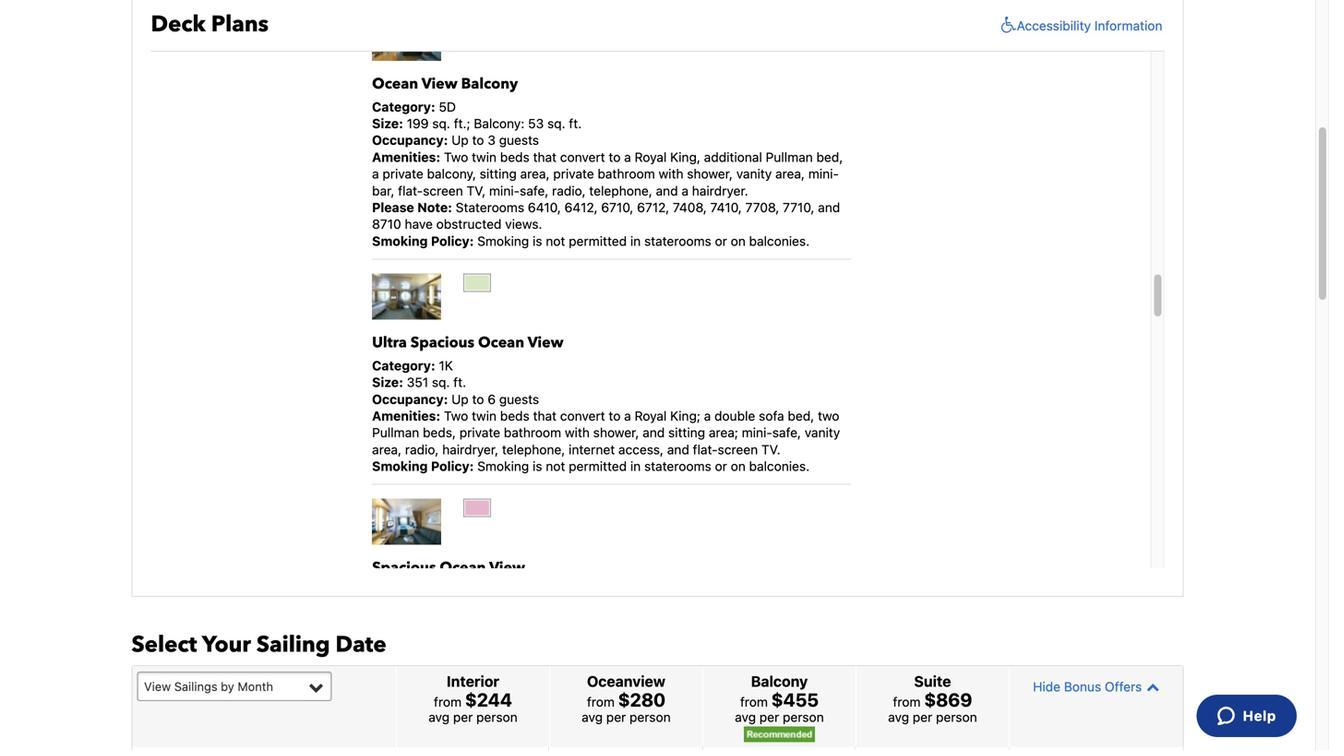 Task type: vqa. For each thing, say whether or not it's contained in the screenshot.
on in the staterooms 6410, 6412, 6710, 6712, 7408, 7410, 7708, 7710, and 8710 have obstructed views. smoking policy: smoking is not permitted in staterooms or on balconies.
yes



Task type: describe. For each thing, give the bounding box(es) containing it.
53
[[528, 116, 544, 131]]

radio, inside 'two twin beds that convert to a royal king; a double sofa bed, two pullman beds, private bathroom with shower, and sitting area; mini-safe, vanity area, radio, hairdryer, telephone, internet access, and flat-screen tv. smoking policy: smoking is not permitted in staterooms or on balconies.'
[[405, 442, 439, 457]]

or inside 'two twin beds that convert to a royal king; a double sofa bed, two pullman beds, private bathroom with shower, and sitting area; mini-safe, vanity area, radio, hairdryer, telephone, internet access, and flat-screen tv. smoking policy: smoking is not permitted in staterooms or on balconies.'
[[715, 459, 727, 474]]

8710
[[372, 217, 401, 232]]

flat- inside 'two twin beds that convert to a royal king; a double sofa bed, two pullman beds, private bathroom with shower, and sitting area; mini-safe, vanity area, radio, hairdryer, telephone, internet access, and flat-screen tv. smoking policy: smoking is not permitted in staterooms or on balconies.'
[[693, 442, 718, 457]]

additional
[[704, 149, 762, 165]]

month
[[238, 680, 273, 693]]

2 vertical spatial ocean
[[440, 558, 486, 578]]

staterooms inside staterooms 6410, 6412, 6710, 6712, 7408, 7410, 7708, 7710, and 8710 have obstructed views. smoking policy: smoking is not permitted in staterooms or on balconies.
[[644, 233, 711, 249]]

ultra
[[372, 333, 407, 353]]

7710,
[[783, 200, 815, 215]]

suite
[[914, 673, 951, 690]]

two
[[818, 408, 839, 424]]

safe, inside 'two twin beds that convert to a royal king; a double sofa bed, two pullman beds, private bathroom with shower, and sitting area; mini-safe, vanity area, radio, hairdryer, telephone, internet access, and flat-screen tv. smoking policy: smoking is not permitted in staterooms or on balconies.'
[[772, 425, 801, 440]]

vanity inside 'two twin beds that convert to a royal king; a double sofa bed, two pullman beds, private bathroom with shower, and sitting area; mini-safe, vanity area, radio, hairdryer, telephone, internet access, and flat-screen tv. smoking policy: smoking is not permitted in staterooms or on balconies.'
[[805, 425, 840, 440]]

note:
[[417, 200, 452, 215]]

select your sailing date
[[132, 630, 386, 660]]

date
[[336, 630, 386, 660]]

on inside 'two twin beds that convert to a royal king; a double sofa bed, two pullman beds, private bathroom with shower, and sitting area; mini-safe, vanity area, radio, hairdryer, telephone, internet access, and flat-screen tv. smoking policy: smoking is not permitted in staterooms or on balconies.'
[[731, 459, 746, 474]]

radio, inside two twin beds that convert to a royal king, additional pullman bed, a private balcony, sitting area, private bathroom with shower, vanity area, mini- bar, flat-screen tv, mini-safe, radio, telephone, and a hairdryer. please note:
[[552, 183, 586, 198]]

twin for sitting
[[472, 149, 497, 165]]

smoking down hairdryer, in the left of the page
[[477, 459, 529, 474]]

interior
[[447, 673, 499, 690]]

interior from $244 avg per person
[[429, 673, 518, 725]]

safe, inside two twin beds that convert to a royal king, additional pullman bed, a private balcony, sitting area, private bathroom with shower, vanity area, mini- bar, flat-screen tv, mini-safe, radio, telephone, and a hairdryer. please note:
[[520, 183, 549, 198]]

6410,
[[528, 200, 561, 215]]

balcony inside balcony from $455 avg per person
[[751, 673, 808, 690]]

policy: inside 'two twin beds that convert to a royal king; a double sofa bed, two pullman beds, private bathroom with shower, and sitting area; mini-safe, vanity area, radio, hairdryer, telephone, internet access, and flat-screen tv. smoking policy: smoking is not permitted in staterooms or on balconies.'
[[431, 459, 474, 474]]

from for $244
[[434, 694, 462, 710]]

sitting inside 'two twin beds that convert to a royal king; a double sofa bed, two pullman beds, private bathroom with shower, and sitting area; mini-safe, vanity area, radio, hairdryer, telephone, internet access, and flat-screen tv. smoking policy: smoking is not permitted in staterooms or on balconies.'
[[668, 425, 705, 440]]

oceanview from $280 avg per person
[[582, 673, 671, 725]]

1k
[[439, 358, 453, 373]]

smoking down views.
[[477, 233, 529, 249]]

convert for bathroom
[[560, 149, 605, 165]]

to inside category: 5d size: 199 sq. ft.; balcony: 53 sq. ft. occupancy: up to 3 guests amenities:
[[472, 133, 484, 148]]

per for $280
[[606, 710, 626, 725]]

balconies. inside 'two twin beds that convert to a royal king; a double sofa bed, two pullman beds, private bathroom with shower, and sitting area; mini-safe, vanity area, radio, hairdryer, telephone, internet access, and flat-screen tv. smoking policy: smoking is not permitted in staterooms or on balconies.'
[[749, 459, 810, 474]]

convert for with
[[560, 408, 605, 424]]

policy: inside staterooms 6410, 6412, 6710, 6712, 7408, 7410, 7708, 7710, and 8710 have obstructed views. smoking policy: smoking is not permitted in staterooms or on balconies.
[[431, 233, 474, 249]]

not inside 'two twin beds that convert to a royal king; a double sofa bed, two pullman beds, private bathroom with shower, and sitting area; mini-safe, vanity area, radio, hairdryer, telephone, internet access, and flat-screen tv. smoking policy: smoking is not permitted in staterooms or on balconies.'
[[546, 459, 565, 474]]

guests inside category: 5d size: 199 sq. ft.; balcony: 53 sq. ft. occupancy: up to 3 guests amenities:
[[499, 133, 539, 148]]

two for beds,
[[444, 408, 468, 424]]

bonus
[[1064, 679, 1101, 694]]

guests inside "category: 1k size: 351 sq. ft. occupancy: up to 6 guests amenities:"
[[499, 392, 539, 407]]

spacious ocean view
[[372, 558, 525, 578]]

bar,
[[372, 183, 395, 198]]

beds for area,
[[500, 149, 530, 165]]

to inside "category: 1k size: 351 sq. ft. occupancy: up to 6 guests amenities:"
[[472, 392, 484, 407]]

offers
[[1105, 679, 1142, 694]]

6412,
[[565, 200, 598, 215]]

ocean view balcony
[[372, 74, 518, 94]]

a up 'bar,'
[[372, 166, 379, 181]]

screen inside two twin beds that convert to a royal king, additional pullman bed, a private balcony, sitting area, private bathroom with shower, vanity area, mini- bar, flat-screen tv, mini-safe, radio, telephone, and a hairdryer. please note:
[[423, 183, 463, 198]]

not inside staterooms 6410, 6412, 6710, 6712, 7408, 7410, 7708, 7710, and 8710 have obstructed views. smoking policy: smoking is not permitted in staterooms or on balconies.
[[546, 233, 565, 249]]

avg for $280
[[582, 710, 603, 725]]

and down king;
[[667, 442, 689, 457]]

staterooms
[[456, 200, 524, 215]]

size: for 199
[[372, 116, 403, 131]]

access,
[[618, 442, 664, 457]]

up inside "category: 1k size: 351 sq. ft. occupancy: up to 6 guests amenities:"
[[452, 392, 469, 407]]

bed, inside 'two twin beds that convert to a royal king; a double sofa bed, two pullman beds, private bathroom with shower, and sitting area; mini-safe, vanity area, radio, hairdryer, telephone, internet access, and flat-screen tv. smoking policy: smoking is not permitted in staterooms or on balconies.'
[[788, 408, 814, 424]]

0 vertical spatial ocean
[[372, 74, 418, 94]]

flat- inside two twin beds that convert to a royal king, additional pullman bed, a private balcony, sitting area, private bathroom with shower, vanity area, mini- bar, flat-screen tv, mini-safe, radio, telephone, and a hairdryer. please note:
[[398, 183, 423, 198]]

ultra spacious ocean view
[[372, 333, 564, 353]]

beds,
[[423, 425, 456, 440]]

1 vertical spatial ocean
[[478, 333, 524, 353]]

smoking down 8710
[[372, 233, 428, 249]]

obstructed
[[436, 217, 502, 232]]

bathroom inside 'two twin beds that convert to a royal king; a double sofa bed, two pullman beds, private bathroom with shower, and sitting area; mini-safe, vanity area, radio, hairdryer, telephone, internet access, and flat-screen tv. smoking policy: smoking is not permitted in staterooms or on balconies.'
[[504, 425, 561, 440]]

have
[[405, 217, 433, 232]]

king,
[[670, 149, 700, 165]]

to inside two twin beds that convert to a royal king, additional pullman bed, a private balcony, sitting area, private bathroom with shower, vanity area, mini- bar, flat-screen tv, mini-safe, radio, telephone, and a hairdryer. please note:
[[609, 149, 621, 165]]

your
[[202, 630, 251, 660]]

3
[[488, 133, 496, 148]]

6712,
[[637, 200, 669, 215]]

select
[[132, 630, 197, 660]]

category: 5d size: 199 sq. ft.; balcony: 53 sq. ft. occupancy: up to 3 guests amenities:
[[372, 99, 582, 165]]

1 horizontal spatial area,
[[520, 166, 550, 181]]

and up access,
[[643, 425, 665, 440]]

area;
[[709, 425, 738, 440]]

$869
[[924, 689, 972, 711]]

sq. right 53
[[547, 116, 565, 131]]

category: for 199
[[372, 99, 435, 114]]

0 vertical spatial spacious
[[411, 333, 474, 353]]

per for $244
[[453, 710, 473, 725]]

plans
[[211, 9, 269, 40]]

a up access,
[[624, 408, 631, 424]]

information
[[1095, 18, 1163, 33]]

2 horizontal spatial area,
[[775, 166, 805, 181]]

pullman inside 'two twin beds that convert to a royal king; a double sofa bed, two pullman beds, private bathroom with shower, and sitting area; mini-safe, vanity area, radio, hairdryer, telephone, internet access, and flat-screen tv. smoking policy: smoking is not permitted in staterooms or on balconies.'
[[372, 425, 419, 440]]

occupancy: inside category: 5d size: 199 sq. ft.; balcony: 53 sq. ft. occupancy: up to 3 guests amenities:
[[372, 133, 448, 148]]

hide bonus offers link
[[1014, 671, 1178, 703]]

chevron up image
[[1142, 681, 1160, 693]]

king;
[[670, 408, 700, 424]]

views.
[[505, 217, 542, 232]]

to inside 'two twin beds that convert to a royal king; a double sofa bed, two pullman beds, private bathroom with shower, and sitting area; mini-safe, vanity area, radio, hairdryer, telephone, internet access, and flat-screen tv. smoking policy: smoking is not permitted in staterooms or on balconies.'
[[609, 408, 621, 424]]

amenities: inside "category: 1k size: 351 sq. ft. occupancy: up to 6 guests amenities:"
[[372, 408, 440, 424]]

ft.;
[[454, 116, 470, 131]]

0 horizontal spatial mini-
[[489, 183, 520, 198]]

recommended image
[[744, 727, 815, 742]]

0 horizontal spatial private
[[383, 166, 423, 181]]

with inside 'two twin beds that convert to a royal king; a double sofa bed, two pullman beds, private bathroom with shower, and sitting area; mini-safe, vanity area, radio, hairdryer, telephone, internet access, and flat-screen tv. smoking policy: smoking is not permitted in staterooms or on balconies.'
[[565, 425, 590, 440]]

sitting inside two twin beds that convert to a royal king, additional pullman bed, a private balcony, sitting area, private bathroom with shower, vanity area, mini- bar, flat-screen tv, mini-safe, radio, telephone, and a hairdryer. please note:
[[480, 166, 517, 181]]



Task type: locate. For each thing, give the bounding box(es) containing it.
in down access,
[[630, 459, 641, 474]]

1 not from the top
[[546, 233, 565, 249]]

1 vertical spatial vanity
[[805, 425, 840, 440]]

two twin beds that convert to a royal king, additional pullman bed, a private balcony, sitting area, private bathroom with shower, vanity area, mini- bar, flat-screen tv, mini-safe, radio, telephone, and a hairdryer. please note:
[[372, 149, 843, 215]]

royal inside two twin beds that convert to a royal king, additional pullman bed, a private balcony, sitting area, private bathroom with shower, vanity area, mini- bar, flat-screen tv, mini-safe, radio, telephone, and a hairdryer. please note:
[[635, 149, 667, 165]]

hide
[[1033, 679, 1061, 694]]

1 two from the top
[[444, 149, 468, 165]]

1 horizontal spatial safe,
[[772, 425, 801, 440]]

screen up note:
[[423, 183, 463, 198]]

1 horizontal spatial vanity
[[805, 425, 840, 440]]

ft. inside "category: 1k size: 351 sq. ft. occupancy: up to 6 guests amenities:"
[[453, 375, 466, 390]]

from inside oceanview from $280 avg per person
[[587, 694, 615, 710]]

beds inside two twin beds that convert to a royal king, additional pullman bed, a private balcony, sitting area, private bathroom with shower, vanity area, mini- bar, flat-screen tv, mini-safe, radio, telephone, and a hairdryer. please note:
[[500, 149, 530, 165]]

0 vertical spatial bathroom
[[598, 166, 655, 181]]

area, up 6410,
[[520, 166, 550, 181]]

view
[[422, 74, 457, 94], [528, 333, 564, 353], [489, 558, 525, 578], [144, 680, 171, 693]]

amenities: inside category: 5d size: 199 sq. ft.; balcony: 53 sq. ft. occupancy: up to 3 guests amenities:
[[372, 149, 440, 165]]

mini- inside 'two twin beds that convert to a royal king; a double sofa bed, two pullman beds, private bathroom with shower, and sitting area; mini-safe, vanity area, radio, hairdryer, telephone, internet access, and flat-screen tv. smoking policy: smoking is not permitted in staterooms or on balconies.'
[[742, 425, 772, 440]]

0 vertical spatial is
[[533, 233, 542, 249]]

1 size: from the top
[[372, 116, 403, 131]]

smoking down beds, on the bottom left of page
[[372, 459, 428, 474]]

occupancy: inside "category: 1k size: 351 sq. ft. occupancy: up to 6 guests amenities:"
[[372, 392, 448, 407]]

0 vertical spatial guests
[[499, 133, 539, 148]]

from inside interior from $244 avg per person
[[434, 694, 462, 710]]

sailings
[[174, 680, 217, 693]]

flat- down area;
[[693, 442, 718, 457]]

convert inside 'two twin beds that convert to a royal king; a double sofa bed, two pullman beds, private bathroom with shower, and sitting area; mini-safe, vanity area, radio, hairdryer, telephone, internet access, and flat-screen tv. smoking policy: smoking is not permitted in staterooms or on balconies.'
[[560, 408, 605, 424]]

private
[[383, 166, 423, 181], [553, 166, 594, 181], [459, 425, 500, 440]]

convert up internet
[[560, 408, 605, 424]]

beds for private
[[500, 408, 530, 424]]

or down area;
[[715, 459, 727, 474]]

size: inside category: 5d size: 199 sq. ft.; balcony: 53 sq. ft. occupancy: up to 3 guests amenities:
[[372, 116, 403, 131]]

safe,
[[520, 183, 549, 198], [772, 425, 801, 440]]

balconies. down tv.
[[749, 459, 810, 474]]

1 vertical spatial shower,
[[593, 425, 639, 440]]

1 vertical spatial not
[[546, 459, 565, 474]]

on inside staterooms 6410, 6412, 6710, 6712, 7408, 7410, 7708, 7710, and 8710 have obstructed views. smoking policy: smoking is not permitted in staterooms or on balconies.
[[731, 233, 746, 249]]

sitting down king;
[[668, 425, 705, 440]]

avg inside oceanview from $280 avg per person
[[582, 710, 603, 725]]

2 or from the top
[[715, 459, 727, 474]]

1 vertical spatial staterooms
[[644, 459, 711, 474]]

hairdryer.
[[692, 183, 748, 198]]

person inside oceanview from $280 avg per person
[[630, 710, 671, 725]]

0 horizontal spatial screen
[[423, 183, 463, 198]]

size: left 351
[[372, 375, 403, 390]]

shower, inside two twin beds that convert to a royal king, additional pullman bed, a private balcony, sitting area, private bathroom with shower, vanity area, mini- bar, flat-screen tv, mini-safe, radio, telephone, and a hairdryer. please note:
[[687, 166, 733, 181]]

person up recommended image on the right of the page
[[783, 710, 824, 725]]

2 horizontal spatial mini-
[[808, 166, 839, 181]]

2 on from the top
[[731, 459, 746, 474]]

a
[[624, 149, 631, 165], [372, 166, 379, 181], [682, 183, 689, 198], [624, 408, 631, 424], [704, 408, 711, 424]]

1 vertical spatial beds
[[500, 408, 530, 424]]

two inside 'two twin beds that convert to a royal king; a double sofa bed, two pullman beds, private bathroom with shower, and sitting area; mini-safe, vanity area, radio, hairdryer, telephone, internet access, and flat-screen tv. smoking policy: smoking is not permitted in staterooms or on balconies.'
[[444, 408, 468, 424]]

and right 7710,
[[818, 200, 840, 215]]

bathroom down "category: 1k size: 351 sq. ft. occupancy: up to 6 guests amenities:"
[[504, 425, 561, 440]]

category: inside category: 5d size: 199 sq. ft.; balcony: 53 sq. ft. occupancy: up to 3 guests amenities:
[[372, 99, 435, 114]]

2 staterooms from the top
[[644, 459, 711, 474]]

1 royal from the top
[[635, 149, 667, 165]]

on down area;
[[731, 459, 746, 474]]

size:
[[372, 116, 403, 131], [372, 375, 403, 390]]

1 or from the top
[[715, 233, 727, 249]]

sofa
[[759, 408, 784, 424]]

1 vertical spatial pullman
[[372, 425, 419, 440]]

that inside 'two twin beds that convert to a royal king; a double sofa bed, two pullman beds, private bathroom with shower, and sitting area; mini-safe, vanity area, radio, hairdryer, telephone, internet access, and flat-screen tv. smoking policy: smoking is not permitted in staterooms or on balconies.'
[[533, 408, 557, 424]]

from for $455
[[740, 694, 768, 710]]

1 horizontal spatial mini-
[[742, 425, 772, 440]]

0 vertical spatial convert
[[560, 149, 605, 165]]

on
[[731, 233, 746, 249], [731, 459, 746, 474]]

double
[[714, 408, 755, 424]]

royal inside 'two twin beds that convert to a royal king; a double sofa bed, two pullman beds, private bathroom with shower, and sitting area; mini-safe, vanity area, radio, hairdryer, telephone, internet access, and flat-screen tv. smoking policy: smoking is not permitted in staterooms or on balconies.'
[[635, 408, 667, 424]]

1 vertical spatial size:
[[372, 375, 403, 390]]

area, inside 'two twin beds that convert to a royal king; a double sofa bed, two pullman beds, private bathroom with shower, and sitting area; mini-safe, vanity area, radio, hairdryer, telephone, internet access, and flat-screen tv. smoking policy: smoking is not permitted in staterooms or on balconies.'
[[372, 442, 402, 457]]

category: up 199
[[372, 99, 435, 114]]

2 not from the top
[[546, 459, 565, 474]]

351
[[407, 375, 428, 390]]

ft. down ultra spacious ocean view
[[453, 375, 466, 390]]

royal
[[635, 149, 667, 165], [635, 408, 667, 424]]

that inside two twin beds that convert to a royal king, additional pullman bed, a private balcony, sitting area, private bathroom with shower, vanity area, mini- bar, flat-screen tv, mini-safe, radio, telephone, and a hairdryer. please note:
[[533, 149, 557, 165]]

category: up 351
[[372, 358, 435, 373]]

1 vertical spatial in
[[630, 459, 641, 474]]

1 category: from the top
[[372, 99, 435, 114]]

1 guests from the top
[[499, 133, 539, 148]]

0 horizontal spatial area,
[[372, 442, 402, 457]]

0 vertical spatial two
[[444, 149, 468, 165]]

spacious
[[411, 333, 474, 353], [372, 558, 436, 578]]

1 balconies. from the top
[[749, 233, 810, 249]]

0 vertical spatial on
[[731, 233, 746, 249]]

2 avg from the left
[[582, 710, 603, 725]]

area,
[[520, 166, 550, 181], [775, 166, 805, 181], [372, 442, 402, 457]]

vanity
[[736, 166, 772, 181], [805, 425, 840, 440]]

1 vertical spatial royal
[[635, 408, 667, 424]]

with inside two twin beds that convert to a royal king, additional pullman bed, a private balcony, sitting area, private bathroom with shower, vanity area, mini- bar, flat-screen tv, mini-safe, radio, telephone, and a hairdryer. please note:
[[659, 166, 684, 181]]

1 horizontal spatial bathroom
[[598, 166, 655, 181]]

1 in from the top
[[630, 233, 641, 249]]

0 vertical spatial twin
[[472, 149, 497, 165]]

convert inside two twin beds that convert to a royal king, additional pullman bed, a private balcony, sitting area, private bathroom with shower, vanity area, mini- bar, flat-screen tv, mini-safe, radio, telephone, and a hairdryer. please note:
[[560, 149, 605, 165]]

7408,
[[673, 200, 707, 215]]

guests
[[499, 133, 539, 148], [499, 392, 539, 407]]

1 horizontal spatial shower,
[[687, 166, 733, 181]]

in inside staterooms 6410, 6412, 6710, 6712, 7408, 7410, 7708, 7710, and 8710 have obstructed views. smoking policy: smoking is not permitted in staterooms or on balconies.
[[630, 233, 641, 249]]

1 vertical spatial bed,
[[788, 408, 814, 424]]

0 vertical spatial that
[[533, 149, 557, 165]]

2 in from the top
[[630, 459, 641, 474]]

mini- up tv.
[[742, 425, 772, 440]]

1 horizontal spatial bed,
[[816, 149, 843, 165]]

per inside balcony from $455 avg per person
[[760, 710, 779, 725]]

shower, inside 'two twin beds that convert to a royal king; a double sofa bed, two pullman beds, private bathroom with shower, and sitting area; mini-safe, vanity area, radio, hairdryer, telephone, internet access, and flat-screen tv. smoking policy: smoking is not permitted in staterooms or on balconies.'
[[593, 425, 639, 440]]

1 vertical spatial screen
[[718, 442, 758, 457]]

199
[[407, 116, 429, 131]]

bathroom up 6710,
[[598, 166, 655, 181]]

in
[[630, 233, 641, 249], [630, 459, 641, 474]]

1 is from the top
[[533, 233, 542, 249]]

occupancy: down 199
[[372, 133, 448, 148]]

is inside staterooms 6410, 6412, 6710, 6712, 7408, 7410, 7708, 7710, and 8710 have obstructed views. smoking policy: smoking is not permitted in staterooms or on balconies.
[[533, 233, 542, 249]]

oceanview
[[587, 673, 665, 690]]

1 on from the top
[[731, 233, 746, 249]]

accessibility information link
[[996, 16, 1163, 34]]

spacious up 1k on the left of page
[[411, 333, 474, 353]]

1 horizontal spatial private
[[459, 425, 500, 440]]

from down interior
[[434, 694, 462, 710]]

balcony up the balcony:
[[461, 74, 518, 94]]

from for $869
[[893, 694, 921, 710]]

hairdryer,
[[442, 442, 499, 457]]

1 staterooms from the top
[[644, 233, 711, 249]]

a right king;
[[704, 408, 711, 424]]

balcony:
[[474, 116, 525, 131]]

2 balconies. from the top
[[749, 459, 810, 474]]

0 vertical spatial flat-
[[398, 183, 423, 198]]

1 per from the left
[[453, 710, 473, 725]]

deck plans
[[151, 9, 269, 40]]

1 vertical spatial on
[[731, 459, 746, 474]]

deck
[[151, 9, 206, 40]]

avg inside interior from $244 avg per person
[[429, 710, 450, 725]]

balconies. inside staterooms 6410, 6412, 6710, 6712, 7408, 7410, 7708, 7710, and 8710 have obstructed views. smoking policy: smoking is not permitted in staterooms or on balconies.
[[749, 233, 810, 249]]

two for sitting
[[444, 149, 468, 165]]

telephone, left internet
[[502, 442, 565, 457]]

1 horizontal spatial radio,
[[552, 183, 586, 198]]

radio, up 6412,
[[552, 183, 586, 198]]

screen
[[423, 183, 463, 198], [718, 442, 758, 457]]

vanity down "two"
[[805, 425, 840, 440]]

1 vertical spatial amenities:
[[372, 408, 440, 424]]

twin down 3
[[472, 149, 497, 165]]

to left "6"
[[472, 392, 484, 407]]

royal for with
[[635, 149, 667, 165]]

4 avg from the left
[[888, 710, 909, 725]]

balcony,
[[427, 166, 476, 181]]

radio,
[[552, 183, 586, 198], [405, 442, 439, 457]]

1 horizontal spatial telephone,
[[589, 183, 652, 198]]

avg for $869
[[888, 710, 909, 725]]

7708,
[[745, 200, 779, 215]]

1 vertical spatial with
[[565, 425, 590, 440]]

bathroom inside two twin beds that convert to a royal king, additional pullman bed, a private balcony, sitting area, private bathroom with shower, vanity area, mini- bar, flat-screen tv, mini-safe, radio, telephone, and a hairdryer. please note:
[[598, 166, 655, 181]]

ft. inside category: 5d size: 199 sq. ft.; balcony: 53 sq. ft. occupancy: up to 3 guests amenities:
[[569, 116, 582, 131]]

accessibility information
[[1017, 18, 1163, 33]]

not
[[546, 233, 565, 249], [546, 459, 565, 474]]

2 is from the top
[[533, 459, 542, 474]]

spacious up date
[[372, 558, 436, 578]]

permitted down internet
[[569, 459, 627, 474]]

sq. down 1k on the left of page
[[432, 375, 450, 390]]

is
[[533, 233, 542, 249], [533, 459, 542, 474]]

$455
[[771, 689, 819, 711]]

two twin beds that convert to a royal king; a double sofa bed, two pullman beds, private bathroom with shower, and sitting area; mini-safe, vanity area, radio, hairdryer, telephone, internet access, and flat-screen tv. smoking policy: smoking is not permitted in staterooms or on balconies.
[[372, 408, 840, 474]]

sailing
[[256, 630, 330, 660]]

vanity down additional
[[736, 166, 772, 181]]

with up internet
[[565, 425, 590, 440]]

hide bonus offers
[[1033, 679, 1142, 694]]

private up 6412,
[[553, 166, 594, 181]]

beds inside 'two twin beds that convert to a royal king; a double sofa bed, two pullman beds, private bathroom with shower, and sitting area; mini-safe, vanity area, radio, hairdryer, telephone, internet access, and flat-screen tv. smoking policy: smoking is not permitted in staterooms or on balconies.'
[[500, 408, 530, 424]]

two inside two twin beds that convert to a royal king, additional pullman bed, a private balcony, sitting area, private bathroom with shower, vanity area, mini- bar, flat-screen tv, mini-safe, radio, telephone, and a hairdryer. please note:
[[444, 149, 468, 165]]

avg inside suite from $869 avg per person
[[888, 710, 909, 725]]

twin inside 'two twin beds that convert to a royal king; a double sofa bed, two pullman beds, private bathroom with shower, and sitting area; mini-safe, vanity area, radio, hairdryer, telephone, internet access, and flat-screen tv. smoking policy: smoking is not permitted in staterooms or on balconies.'
[[472, 408, 497, 424]]

up down ft.;
[[452, 133, 469, 148]]

internet
[[569, 442, 615, 457]]

telephone, inside two twin beds that convert to a royal king, additional pullman bed, a private balcony, sitting area, private bathroom with shower, vanity area, mini- bar, flat-screen tv, mini-safe, radio, telephone, and a hairdryer. please note:
[[589, 183, 652, 198]]

and inside two twin beds that convert to a royal king, additional pullman bed, a private balcony, sitting area, private bathroom with shower, vanity area, mini- bar, flat-screen tv, mini-safe, radio, telephone, and a hairdryer. please note:
[[656, 183, 678, 198]]

2 horizontal spatial private
[[553, 166, 594, 181]]

2 category: from the top
[[372, 358, 435, 373]]

size: left 199
[[372, 116, 403, 131]]

policy: down hairdryer, in the left of the page
[[431, 459, 474, 474]]

2 from from the left
[[587, 694, 615, 710]]

1 vertical spatial balconies.
[[749, 459, 810, 474]]

two up balcony,
[[444, 149, 468, 165]]

avg down interior
[[429, 710, 450, 725]]

person inside balcony from $455 avg per person
[[783, 710, 824, 725]]

bed, inside two twin beds that convert to a royal king, additional pullman bed, a private balcony, sitting area, private bathroom with shower, vanity area, mini- bar, flat-screen tv, mini-safe, radio, telephone, and a hairdryer. please note:
[[816, 149, 843, 165]]

2 occupancy: from the top
[[372, 392, 448, 407]]

to left 3
[[472, 133, 484, 148]]

ft. right 53
[[569, 116, 582, 131]]

category: 1k size: 351 sq. ft. occupancy: up to 6 guests amenities:
[[372, 358, 539, 424]]

0 vertical spatial balconies.
[[749, 233, 810, 249]]

2 royal from the top
[[635, 408, 667, 424]]

per down oceanview
[[606, 710, 626, 725]]

0 vertical spatial up
[[452, 133, 469, 148]]

vanity inside two twin beds that convert to a royal king, additional pullman bed, a private balcony, sitting area, private bathroom with shower, vanity area, mini- bar, flat-screen tv, mini-safe, radio, telephone, and a hairdryer. please note:
[[736, 166, 772, 181]]

0 vertical spatial radio,
[[552, 183, 586, 198]]

or inside staterooms 6410, 6412, 6710, 6712, 7408, 7410, 7708, 7710, and 8710 have obstructed views. smoking policy: smoking is not permitted in staterooms or on balconies.
[[715, 233, 727, 249]]

policy: down obstructed on the top of the page
[[431, 233, 474, 249]]

sq. for category: 1k size: 351 sq. ft. occupancy: up to 6 guests amenities:
[[432, 375, 450, 390]]

1 vertical spatial or
[[715, 459, 727, 474]]

1 up from the top
[[452, 133, 469, 148]]

royal left king;
[[635, 408, 667, 424]]

convert up 6412,
[[560, 149, 605, 165]]

1 vertical spatial category:
[[372, 358, 435, 373]]

7410,
[[710, 200, 742, 215]]

4 from from the left
[[893, 694, 921, 710]]

from inside suite from $869 avg per person
[[893, 694, 921, 710]]

1 from from the left
[[434, 694, 462, 710]]

6
[[488, 392, 496, 407]]

3 person from the left
[[783, 710, 824, 725]]

from for $280
[[587, 694, 615, 710]]

area, up 7710,
[[775, 166, 805, 181]]

per inside oceanview from $280 avg per person
[[606, 710, 626, 725]]

occupancy: down 351
[[372, 392, 448, 407]]

2 per from the left
[[606, 710, 626, 725]]

4 per from the left
[[913, 710, 932, 725]]

person inside interior from $244 avg per person
[[476, 710, 518, 725]]

pullman left beds, on the bottom left of page
[[372, 425, 419, 440]]

per down suite
[[913, 710, 932, 725]]

person for $280
[[630, 710, 671, 725]]

1 permitted from the top
[[569, 233, 627, 249]]

1 horizontal spatial with
[[659, 166, 684, 181]]

per up recommended image on the right of the page
[[760, 710, 779, 725]]

0 horizontal spatial vanity
[[736, 166, 772, 181]]

ft.
[[569, 116, 582, 131], [453, 375, 466, 390]]

avg up recommended image on the right of the page
[[735, 710, 756, 725]]

0 horizontal spatial shower,
[[593, 425, 639, 440]]

from left the "$455"
[[740, 694, 768, 710]]

a up 7408,
[[682, 183, 689, 198]]

avg left $869
[[888, 710, 909, 725]]

two up beds, on the bottom left of page
[[444, 408, 468, 424]]

from
[[434, 694, 462, 710], [587, 694, 615, 710], [740, 694, 768, 710], [893, 694, 921, 710]]

accessibility
[[1017, 18, 1091, 33]]

smoking
[[372, 233, 428, 249], [477, 233, 529, 249], [372, 459, 428, 474], [477, 459, 529, 474]]

1 vertical spatial up
[[452, 392, 469, 407]]

1 amenities: from the top
[[372, 149, 440, 165]]

1 person from the left
[[476, 710, 518, 725]]

0 vertical spatial pullman
[[766, 149, 813, 165]]

with
[[659, 166, 684, 181], [565, 425, 590, 440]]

amenities: down 199
[[372, 149, 440, 165]]

1 vertical spatial twin
[[472, 408, 497, 424]]

person for $244
[[476, 710, 518, 725]]

0 vertical spatial telephone,
[[589, 183, 652, 198]]

1 vertical spatial telephone,
[[502, 442, 565, 457]]

1 occupancy: from the top
[[372, 133, 448, 148]]

permitted down 6412,
[[569, 233, 627, 249]]

1 beds from the top
[[500, 149, 530, 165]]

1 that from the top
[[533, 149, 557, 165]]

0 vertical spatial permitted
[[569, 233, 627, 249]]

1 vertical spatial flat-
[[693, 442, 718, 457]]

bathroom
[[598, 166, 655, 181], [504, 425, 561, 440]]

0 horizontal spatial with
[[565, 425, 590, 440]]

to up internet
[[609, 408, 621, 424]]

and up 6712,
[[656, 183, 678, 198]]

size: for 351
[[372, 375, 403, 390]]

royal for shower,
[[635, 408, 667, 424]]

guests right "6"
[[499, 392, 539, 407]]

2 policy: from the top
[[431, 459, 474, 474]]

1 vertical spatial permitted
[[569, 459, 627, 474]]

0 vertical spatial shower,
[[687, 166, 733, 181]]

0 vertical spatial amenities:
[[372, 149, 440, 165]]

1 vertical spatial safe,
[[772, 425, 801, 440]]

0 horizontal spatial safe,
[[520, 183, 549, 198]]

0 horizontal spatial bed,
[[788, 408, 814, 424]]

2 size: from the top
[[372, 375, 403, 390]]

$280
[[618, 689, 666, 711]]

1 convert from the top
[[560, 149, 605, 165]]

amenities: down 351
[[372, 408, 440, 424]]

0 vertical spatial in
[[630, 233, 641, 249]]

$244
[[465, 689, 512, 711]]

1 vertical spatial radio,
[[405, 442, 439, 457]]

0 vertical spatial safe,
[[520, 183, 549, 198]]

staterooms down access,
[[644, 459, 711, 474]]

1 vertical spatial policy:
[[431, 459, 474, 474]]

0 vertical spatial sitting
[[480, 166, 517, 181]]

person down oceanview
[[630, 710, 671, 725]]

staterooms 6410, 6412, 6710, 6712, 7408, 7410, 7708, 7710, and 8710 have obstructed views. smoking policy: smoking is not permitted in staterooms or on balconies.
[[372, 200, 840, 249]]

3 from from the left
[[740, 694, 768, 710]]

to up 6710,
[[609, 149, 621, 165]]

2 up from the top
[[452, 392, 469, 407]]

2 amenities: from the top
[[372, 408, 440, 424]]

person down interior
[[476, 710, 518, 725]]

0 vertical spatial occupancy:
[[372, 133, 448, 148]]

in down 6712,
[[630, 233, 641, 249]]

a up 6710,
[[624, 149, 631, 165]]

0 vertical spatial mini-
[[808, 166, 839, 181]]

2 beds from the top
[[500, 408, 530, 424]]

2 vertical spatial mini-
[[742, 425, 772, 440]]

category: for 351
[[372, 358, 435, 373]]

1 vertical spatial convert
[[560, 408, 605, 424]]

permitted
[[569, 233, 627, 249], [569, 459, 627, 474]]

per for $869
[[913, 710, 932, 725]]

person
[[476, 710, 518, 725], [630, 710, 671, 725], [783, 710, 824, 725], [936, 710, 977, 725]]

flat- up please
[[398, 183, 423, 198]]

0 vertical spatial ft.
[[569, 116, 582, 131]]

shower, up hairdryer.
[[687, 166, 733, 181]]

0 vertical spatial not
[[546, 233, 565, 249]]

view sailings by month
[[144, 680, 273, 693]]

tv.
[[761, 442, 781, 457]]

that for private
[[533, 149, 557, 165]]

avg down oceanview
[[582, 710, 603, 725]]

or down 7410, on the right
[[715, 233, 727, 249]]

0 horizontal spatial bathroom
[[504, 425, 561, 440]]

0 horizontal spatial radio,
[[405, 442, 439, 457]]

mini-
[[808, 166, 839, 181], [489, 183, 520, 198], [742, 425, 772, 440]]

per inside suite from $869 avg per person
[[913, 710, 932, 725]]

twin inside two twin beds that convert to a royal king, additional pullman bed, a private balcony, sitting area, private bathroom with shower, vanity area, mini- bar, flat-screen tv, mini-safe, radio, telephone, and a hairdryer. please note:
[[472, 149, 497, 165]]

permitted inside 'two twin beds that convert to a royal king; a double sofa bed, two pullman beds, private bathroom with shower, and sitting area; mini-safe, vanity area, radio, hairdryer, telephone, internet access, and flat-screen tv. smoking policy: smoking is not permitted in staterooms or on balconies.'
[[569, 459, 627, 474]]

balcony from $455 avg per person
[[735, 673, 824, 725]]

1 vertical spatial occupancy:
[[372, 392, 448, 407]]

twin down "6"
[[472, 408, 497, 424]]

up left "6"
[[452, 392, 469, 407]]

telephone, inside 'two twin beds that convert to a royal king; a double sofa bed, two pullman beds, private bathroom with shower, and sitting area; mini-safe, vanity area, radio, hairdryer, telephone, internet access, and flat-screen tv. smoking policy: smoking is not permitted in staterooms or on balconies.'
[[502, 442, 565, 457]]

0 horizontal spatial flat-
[[398, 183, 423, 198]]

amenities:
[[372, 149, 440, 165], [372, 408, 440, 424]]

0 vertical spatial vanity
[[736, 166, 772, 181]]

balcony up recommended image on the right of the page
[[751, 673, 808, 690]]

is inside 'two twin beds that convert to a royal king; a double sofa bed, two pullman beds, private bathroom with shower, and sitting area; mini-safe, vanity area, radio, hairdryer, telephone, internet access, and flat-screen tv. smoking policy: smoking is not permitted in staterooms or on balconies.'
[[533, 459, 542, 474]]

category: inside "category: 1k size: 351 sq. ft. occupancy: up to 6 guests amenities:"
[[372, 358, 435, 373]]

pullman
[[766, 149, 813, 165], [372, 425, 419, 440]]

area, left hairdryer, in the left of the page
[[372, 442, 402, 457]]

mini- for two twin beds that convert to a royal king, additional pullman bed, a private balcony, sitting area, private bathroom with shower, vanity area, mini- bar, flat-screen tv, mini-safe, radio, telephone, and a hairdryer. please note:
[[808, 166, 839, 181]]

2 permitted from the top
[[569, 459, 627, 474]]

balconies.
[[749, 233, 810, 249], [749, 459, 810, 474]]

2 convert from the top
[[560, 408, 605, 424]]

per for $455
[[760, 710, 779, 725]]

0 vertical spatial balcony
[[461, 74, 518, 94]]

1 avg from the left
[[429, 710, 450, 725]]

safe, up 6410,
[[520, 183, 549, 198]]

staterooms down 7408,
[[644, 233, 711, 249]]

policy:
[[431, 233, 474, 249], [431, 459, 474, 474]]

0 vertical spatial screen
[[423, 183, 463, 198]]

2 that from the top
[[533, 408, 557, 424]]

3 avg from the left
[[735, 710, 756, 725]]

5d
[[439, 99, 456, 114]]

2 twin from the top
[[472, 408, 497, 424]]

3 per from the left
[[760, 710, 779, 725]]

convert
[[560, 149, 605, 165], [560, 408, 605, 424]]

private inside 'two twin beds that convert to a royal king; a double sofa bed, two pullman beds, private bathroom with shower, and sitting area; mini-safe, vanity area, radio, hairdryer, telephone, internet access, and flat-screen tv. smoking policy: smoking is not permitted in staterooms or on balconies.'
[[459, 425, 500, 440]]

wheelchair image
[[996, 16, 1017, 34]]

with down king,
[[659, 166, 684, 181]]

screen inside 'two twin beds that convert to a royal king; a double sofa bed, two pullman beds, private bathroom with shower, and sitting area; mini-safe, vanity area, radio, hairdryer, telephone, internet access, and flat-screen tv. smoking policy: smoking is not permitted in staterooms or on balconies.'
[[718, 442, 758, 457]]

mini- up staterooms
[[489, 183, 520, 198]]

1 vertical spatial balcony
[[751, 673, 808, 690]]

0 vertical spatial staterooms
[[644, 233, 711, 249]]

0 horizontal spatial telephone,
[[502, 442, 565, 457]]

tv,
[[467, 183, 486, 198]]

sitting up tv,
[[480, 166, 517, 181]]

shower,
[[687, 166, 733, 181], [593, 425, 639, 440]]

on down 7410, on the right
[[731, 233, 746, 249]]

from down suite
[[893, 694, 921, 710]]

staterooms
[[644, 233, 711, 249], [644, 459, 711, 474]]

twin for beds,
[[472, 408, 497, 424]]

person for $869
[[936, 710, 977, 725]]

ocean
[[372, 74, 418, 94], [478, 333, 524, 353], [440, 558, 486, 578]]

balconies. down 7708, in the top right of the page
[[749, 233, 810, 249]]

permitted inside staterooms 6410, 6412, 6710, 6712, 7408, 7410, 7708, 7710, and 8710 have obstructed views. smoking policy: smoking is not permitted in staterooms or on balconies.
[[569, 233, 627, 249]]

1 twin from the top
[[472, 149, 497, 165]]

1 horizontal spatial pullman
[[766, 149, 813, 165]]

in inside 'two twin beds that convert to a royal king; a double sofa bed, two pullman beds, private bathroom with shower, and sitting area; mini-safe, vanity area, radio, hairdryer, telephone, internet access, and flat-screen tv. smoking policy: smoking is not permitted in staterooms or on balconies.'
[[630, 459, 641, 474]]

please
[[372, 200, 414, 215]]

to
[[472, 133, 484, 148], [609, 149, 621, 165], [472, 392, 484, 407], [609, 408, 621, 424]]

staterooms inside 'two twin beds that convert to a royal king; a double sofa bed, two pullman beds, private bathroom with shower, and sitting area; mini-safe, vanity area, radio, hairdryer, telephone, internet access, and flat-screen tv. smoking policy: smoking is not permitted in staterooms or on balconies.'
[[644, 459, 711, 474]]

person for $455
[[783, 710, 824, 725]]

by
[[221, 680, 234, 693]]

royal left king,
[[635, 149, 667, 165]]

up
[[452, 133, 469, 148], [452, 392, 469, 407]]

avg inside balcony from $455 avg per person
[[735, 710, 756, 725]]

1 vertical spatial spacious
[[372, 558, 436, 578]]

per inside interior from $244 avg per person
[[453, 710, 473, 725]]

1 horizontal spatial ft.
[[569, 116, 582, 131]]

mini- for two twin beds that convert to a royal king; a double sofa bed, two pullman beds, private bathroom with shower, and sitting area; mini-safe, vanity area, radio, hairdryer, telephone, internet access, and flat-screen tv. smoking policy: smoking is not permitted in staterooms or on balconies.
[[742, 425, 772, 440]]

1 vertical spatial two
[[444, 408, 468, 424]]

6710,
[[601, 200, 634, 215]]

0 vertical spatial or
[[715, 233, 727, 249]]

1 horizontal spatial balcony
[[751, 673, 808, 690]]

pullman inside two twin beds that convert to a royal king, additional pullman bed, a private balcony, sitting area, private bathroom with shower, vanity area, mini- bar, flat-screen tv, mini-safe, radio, telephone, and a hairdryer. please note:
[[766, 149, 813, 165]]

2 person from the left
[[630, 710, 671, 725]]

1 vertical spatial sitting
[[668, 425, 705, 440]]

pullman up 7710,
[[766, 149, 813, 165]]

sq. for category: 5d size: 199 sq. ft.; balcony: 53 sq. ft. occupancy: up to 3 guests amenities:
[[432, 116, 450, 131]]

1 policy: from the top
[[431, 233, 474, 249]]

private up hairdryer, in the left of the page
[[459, 425, 500, 440]]

up inside category: 5d size: 199 sq. ft.; balcony: 53 sq. ft. occupancy: up to 3 guests amenities:
[[452, 133, 469, 148]]

radio, down beds, on the bottom left of page
[[405, 442, 439, 457]]

2 guests from the top
[[499, 392, 539, 407]]

person down suite
[[936, 710, 977, 725]]

two
[[444, 149, 468, 165], [444, 408, 468, 424]]

guests down 53
[[499, 133, 539, 148]]

0 horizontal spatial ft.
[[453, 375, 466, 390]]

1 vertical spatial guests
[[499, 392, 539, 407]]

view sailings by month link
[[137, 672, 332, 701]]

2 two from the top
[[444, 408, 468, 424]]

from inside balcony from $455 avg per person
[[740, 694, 768, 710]]

4 person from the left
[[936, 710, 977, 725]]

1 vertical spatial that
[[533, 408, 557, 424]]

suite from $869 avg per person
[[888, 673, 977, 725]]

avg for $244
[[429, 710, 450, 725]]

screen down area;
[[718, 442, 758, 457]]

sq. inside "category: 1k size: 351 sq. ft. occupancy: up to 6 guests amenities:"
[[432, 375, 450, 390]]

private up 'bar,'
[[383, 166, 423, 181]]

avg for $455
[[735, 710, 756, 725]]

that for bathroom
[[533, 408, 557, 424]]

1 vertical spatial ft.
[[453, 375, 466, 390]]

and inside staterooms 6410, 6412, 6710, 6712, 7408, 7410, 7708, 7710, and 8710 have obstructed views. smoking policy: smoking is not permitted in staterooms or on balconies.
[[818, 200, 840, 215]]

sq. down the 5d
[[432, 116, 450, 131]]

person inside suite from $869 avg per person
[[936, 710, 977, 725]]

0 vertical spatial beds
[[500, 149, 530, 165]]

size: inside "category: 1k size: 351 sq. ft. occupancy: up to 6 guests amenities:"
[[372, 375, 403, 390]]



